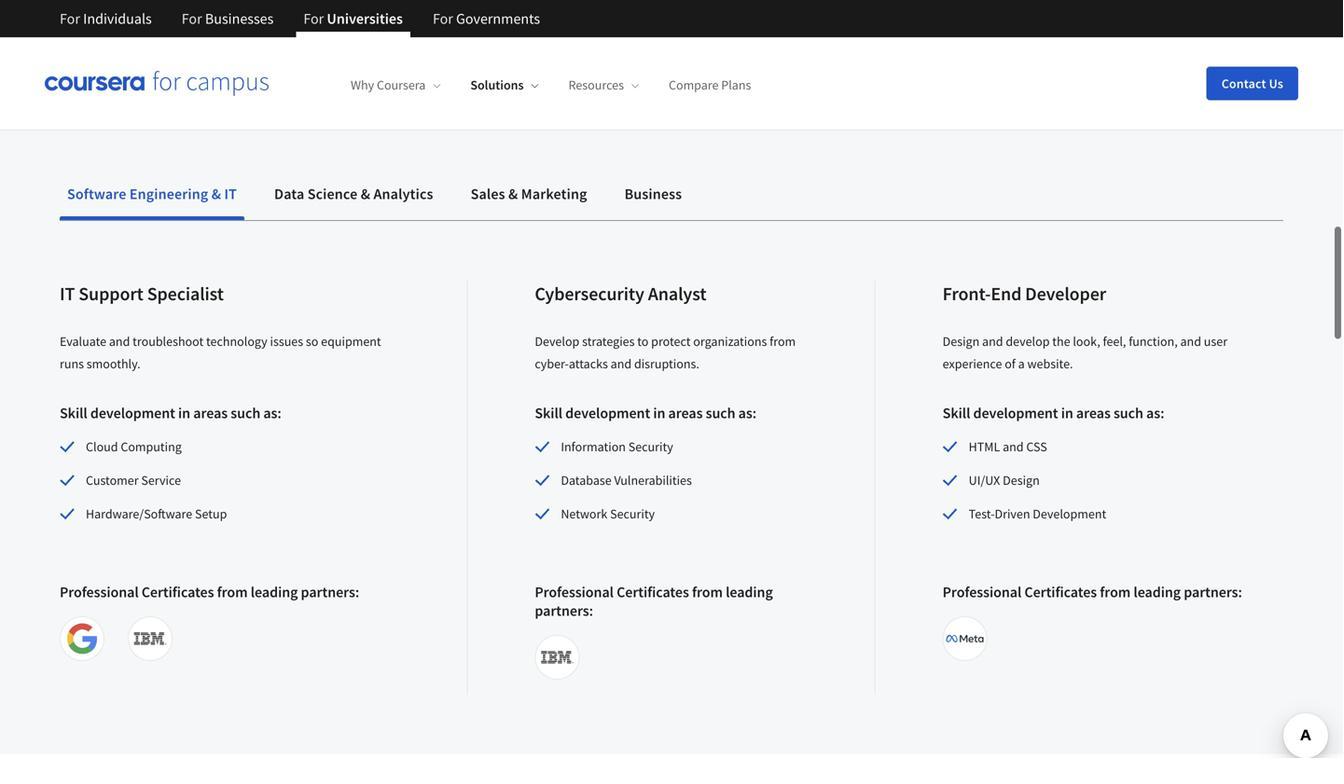 Task type: describe. For each thing, give the bounding box(es) containing it.
develop strategies to protect organizations from cyber-attacks and disruptions.
[[535, 333, 796, 372]]

your
[[674, 52, 709, 75]]

strategies
[[582, 333, 635, 350]]

skill for cybersecurity
[[535, 404, 562, 423]]

information security
[[561, 439, 673, 455]]

resources
[[569, 77, 624, 93]]

areas for front-end developer
[[1076, 404, 1111, 423]]

website.
[[1027, 356, 1073, 372]]

why coursera link
[[351, 77, 441, 93]]

marketing
[[521, 185, 587, 204]]

in inside the create new opportunities for students to learn targeted skills and align them to your existing learning programs. professional certificates help students stand out in their search and signal readiness for entry-level roles.
[[338, 74, 353, 98]]

customer service
[[86, 472, 181, 489]]

skill for it
[[60, 404, 87, 423]]

such for cybersecurity analyst
[[706, 404, 735, 423]]

business button
[[617, 172, 690, 217]]

create new opportunities for students to learn targeted skills and align them to your existing learning programs. professional certificates help students stand out in their search and signal readiness for entry-level roles.
[[60, 52, 1024, 98]]

it inside tab panel
[[60, 282, 75, 306]]

software engineering & it tab panel
[[60, 221, 1283, 695]]

partners: inside the professional certificates from leading partners:
[[535, 602, 593, 620]]

hardware/software setup
[[86, 506, 227, 523]]

data science & analytics button
[[267, 172, 441, 217]]

and left signal
[[452, 74, 482, 98]]

roles.
[[727, 74, 770, 98]]

front-
[[943, 282, 991, 306]]

learning
[[776, 52, 840, 75]]

of
[[1005, 356, 1016, 372]]

certificates inside the create new opportunities for students to learn targeted skills and align them to your existing learning programs. professional certificates help students stand out in their search and signal readiness for entry-level roles.
[[60, 74, 148, 98]]

leading for developer
[[1134, 583, 1181, 602]]

to inside develop strategies to protect organizations from cyber-attacks and disruptions.
[[637, 333, 649, 350]]

developer
[[1025, 282, 1106, 306]]

professional for front-end developer
[[943, 583, 1022, 602]]

driven
[[995, 506, 1030, 523]]

development for analyst
[[565, 404, 650, 423]]

analyst
[[648, 282, 707, 306]]

signal
[[486, 74, 532, 98]]

entry-
[[640, 74, 687, 98]]

solutions link
[[470, 77, 539, 93]]

technology
[[206, 333, 267, 350]]

stand
[[261, 74, 304, 98]]

help
[[151, 74, 186, 98]]

sales & marketing
[[471, 185, 587, 204]]

for for governments
[[433, 9, 453, 28]]

for individuals
[[60, 9, 152, 28]]

& for analytics
[[361, 185, 370, 204]]

coursera for campus image
[[45, 71, 269, 96]]

service
[[141, 472, 181, 489]]

align
[[567, 52, 605, 75]]

network security
[[561, 506, 655, 523]]

user
[[1204, 333, 1228, 350]]

existing
[[713, 52, 773, 75]]

network
[[561, 506, 607, 523]]

for universities
[[303, 9, 403, 28]]

develop
[[1006, 333, 1050, 350]]

database vulnerabilities
[[561, 472, 692, 489]]

and left css
[[1003, 439, 1024, 455]]

information
[[561, 439, 626, 455]]

data science & analytics
[[274, 185, 433, 204]]

cybersecurity analyst
[[535, 282, 707, 306]]

compare plans link
[[669, 77, 751, 93]]

computing
[[121, 439, 182, 455]]

such for it support specialist
[[231, 404, 260, 423]]

contact
[[1222, 75, 1266, 92]]

certificates for front-
[[1025, 583, 1097, 602]]

0 horizontal spatial to
[[358, 52, 374, 75]]

new
[[114, 52, 147, 75]]

test-
[[969, 506, 995, 523]]

& inside button
[[508, 185, 518, 204]]

in for front-end developer
[[1061, 404, 1073, 423]]

learn
[[378, 52, 417, 75]]

function,
[[1129, 333, 1178, 350]]

professional for it support specialist
[[60, 583, 139, 602]]

skill for front-
[[943, 404, 970, 423]]

html and css
[[969, 439, 1047, 455]]

issues
[[270, 333, 303, 350]]

disruptions.
[[634, 356, 699, 372]]

2 leading from the left
[[726, 583, 773, 602]]

analytics
[[374, 185, 433, 204]]

certificates for it
[[142, 583, 214, 602]]

develop
[[535, 333, 580, 350]]

in for cybersecurity analyst
[[653, 404, 665, 423]]

security for network security
[[610, 506, 655, 523]]

contact us button
[[1207, 67, 1298, 100]]

programs.
[[844, 52, 924, 75]]

ui/ux design
[[969, 472, 1040, 489]]

engineering
[[130, 185, 208, 204]]

& for it
[[211, 185, 221, 204]]

plans
[[721, 77, 751, 93]]

as: for it support specialist
[[263, 404, 281, 423]]

universities
[[327, 9, 403, 28]]

why coursera
[[351, 77, 426, 93]]

leading for specialist
[[251, 583, 298, 602]]



Task type: locate. For each thing, give the bounding box(es) containing it.
certificates left help
[[60, 74, 148, 98]]

a
[[1018, 356, 1025, 372]]

1 horizontal spatial for
[[614, 74, 636, 98]]

skills
[[490, 52, 529, 75]]

for up targeted at left top
[[433, 9, 453, 28]]

1 horizontal spatial it
[[224, 185, 237, 204]]

software engineering & it
[[67, 185, 237, 204]]

0 horizontal spatial skill
[[60, 404, 87, 423]]

content tabs tab list
[[60, 172, 1283, 220]]

and inside "evaluate and troubleshoot technology issues so equipment runs smoothly."
[[109, 333, 130, 350]]

areas down the design and develop the look, feel, function, and user experience of a website.
[[1076, 404, 1111, 423]]

development
[[90, 404, 175, 423], [565, 404, 650, 423], [973, 404, 1058, 423]]

skill development in areas such as: up computing
[[60, 404, 281, 423]]

skill
[[60, 404, 87, 423], [535, 404, 562, 423], [943, 404, 970, 423]]

3 skill development in areas such as: from the left
[[943, 404, 1164, 423]]

for up opportunities
[[182, 9, 202, 28]]

such down organizations
[[706, 404, 735, 423]]

from for it support specialist
[[217, 583, 248, 602]]

in down website.
[[1061, 404, 1073, 423]]

it left 'support'
[[60, 282, 75, 306]]

0 horizontal spatial such
[[231, 404, 260, 423]]

in up computing
[[178, 404, 190, 423]]

2 horizontal spatial development
[[973, 404, 1058, 423]]

0 horizontal spatial design
[[943, 333, 980, 350]]

professional right programs.
[[927, 52, 1024, 75]]

cloud
[[86, 439, 118, 455]]

certificates down the development
[[1025, 583, 1097, 602]]

attacks
[[569, 356, 608, 372]]

3 for from the left
[[303, 9, 324, 28]]

1 horizontal spatial such
[[706, 404, 735, 423]]

1 horizontal spatial leading
[[726, 583, 773, 602]]

them
[[609, 52, 650, 75]]

to left protect
[[637, 333, 649, 350]]

0 horizontal spatial partners:
[[301, 583, 359, 602]]

2 & from the left
[[361, 185, 370, 204]]

cybersecurity
[[535, 282, 644, 306]]

vulnerabilities
[[614, 472, 692, 489]]

1 such from the left
[[231, 404, 260, 423]]

certificates for cybersecurity
[[617, 583, 689, 602]]

their
[[357, 74, 394, 98]]

from for cybersecurity analyst
[[692, 583, 723, 602]]

1 leading from the left
[[251, 583, 298, 602]]

for for individuals
[[60, 9, 80, 28]]

as: down the issues
[[263, 404, 281, 423]]

targeted
[[421, 52, 487, 75]]

2 horizontal spatial partners:
[[1184, 583, 1242, 602]]

for left 'entry-'
[[614, 74, 636, 98]]

from for front-end developer
[[1100, 583, 1131, 602]]

2 horizontal spatial as:
[[1146, 404, 1164, 423]]

2 horizontal spatial areas
[[1076, 404, 1111, 423]]

4 for from the left
[[433, 9, 453, 28]]

2 skill development in areas such as: from the left
[[535, 404, 757, 423]]

feel,
[[1103, 333, 1126, 350]]

evaluate
[[60, 333, 106, 350]]

& inside button
[[361, 185, 370, 204]]

resources link
[[569, 77, 639, 93]]

0 horizontal spatial &
[[211, 185, 221, 204]]

cloud computing
[[86, 439, 182, 455]]

us
[[1269, 75, 1283, 92]]

it left data
[[224, 185, 237, 204]]

development for support
[[90, 404, 175, 423]]

1 horizontal spatial partners:
[[535, 602, 593, 620]]

1 horizontal spatial design
[[1003, 472, 1040, 489]]

development for end
[[973, 404, 1058, 423]]

for
[[261, 52, 283, 75], [614, 74, 636, 98]]

3 professional certificates from leading partners: from the left
[[943, 583, 1242, 602]]

why
[[351, 77, 374, 93]]

1 horizontal spatial areas
[[668, 404, 703, 423]]

out
[[308, 74, 335, 98]]

design inside the design and develop the look, feel, function, and user experience of a website.
[[943, 333, 980, 350]]

1 horizontal spatial development
[[565, 404, 650, 423]]

and up 'smoothly.'
[[109, 333, 130, 350]]

2 areas from the left
[[668, 404, 703, 423]]

equipment
[[321, 333, 381, 350]]

areas down disruptions.
[[668, 404, 703, 423]]

contact us
[[1222, 75, 1283, 92]]

3 skill from the left
[[943, 404, 970, 423]]

areas down "evaluate and troubleshoot technology issues so equipment runs smoothly."
[[193, 404, 228, 423]]

&
[[211, 185, 221, 204], [361, 185, 370, 204], [508, 185, 518, 204]]

and inside develop strategies to protect organizations from cyber-attacks and disruptions.
[[611, 356, 632, 372]]

as: down function,
[[1146, 404, 1164, 423]]

security down 'database vulnerabilities'
[[610, 506, 655, 523]]

development up cloud computing
[[90, 404, 175, 423]]

0 horizontal spatial professional certificates from leading partners:
[[60, 583, 359, 602]]

as: for cybersecurity analyst
[[738, 404, 757, 423]]

& inside button
[[211, 185, 221, 204]]

0 horizontal spatial skill development in areas such as:
[[60, 404, 281, 423]]

professional for cybersecurity analyst
[[535, 583, 614, 602]]

security for information security
[[628, 439, 673, 455]]

professional certificates from leading partners: for it support specialist
[[60, 583, 359, 602]]

0 vertical spatial design
[[943, 333, 980, 350]]

development up html and css
[[973, 404, 1058, 423]]

for for universities
[[303, 9, 324, 28]]

0 horizontal spatial leading
[[251, 583, 298, 602]]

certificates down network security
[[617, 583, 689, 602]]

specialist
[[147, 282, 224, 306]]

1 as: from the left
[[263, 404, 281, 423]]

2 horizontal spatial skill
[[943, 404, 970, 423]]

0 horizontal spatial areas
[[193, 404, 228, 423]]

skill development in areas such as: for analyst
[[535, 404, 757, 423]]

it inside button
[[224, 185, 237, 204]]

development up information security
[[565, 404, 650, 423]]

in down disruptions.
[[653, 404, 665, 423]]

the
[[1052, 333, 1070, 350]]

evaluate and troubleshoot technology issues so equipment runs smoothly.
[[60, 333, 381, 372]]

3 leading from the left
[[1134, 583, 1181, 602]]

0 horizontal spatial as:
[[263, 404, 281, 423]]

and
[[533, 52, 563, 75], [452, 74, 482, 98], [109, 333, 130, 350], [982, 333, 1003, 350], [1180, 333, 1201, 350], [611, 356, 632, 372], [1003, 439, 1024, 455]]

skill development in areas such as: up css
[[943, 404, 1164, 423]]

for left universities
[[303, 9, 324, 28]]

such for front-end developer
[[1114, 404, 1143, 423]]

professional
[[927, 52, 1024, 75], [60, 583, 139, 602], [535, 583, 614, 602], [943, 583, 1022, 602]]

cyber-
[[535, 356, 569, 372]]

to left 'your'
[[654, 52, 670, 75]]

1 horizontal spatial professional certificates from leading partners:
[[535, 583, 773, 620]]

design and develop the look, feel, function, and user experience of a website.
[[943, 333, 1228, 372]]

1 skill from the left
[[60, 404, 87, 423]]

from inside develop strategies to protect organizations from cyber-attacks and disruptions.
[[770, 333, 796, 350]]

to up why
[[358, 52, 374, 75]]

& right science
[[361, 185, 370, 204]]

such down feel,
[[1114, 404, 1143, 423]]

areas for it support specialist
[[193, 404, 228, 423]]

2 such from the left
[[706, 404, 735, 423]]

it support specialist
[[60, 282, 224, 306]]

0 horizontal spatial development
[[90, 404, 175, 423]]

for up create
[[60, 9, 80, 28]]

as: down organizations
[[738, 404, 757, 423]]

1 development from the left
[[90, 404, 175, 423]]

2 horizontal spatial professional certificates from leading partners:
[[943, 583, 1242, 602]]

2 horizontal spatial &
[[508, 185, 518, 204]]

compare
[[669, 77, 719, 93]]

1 horizontal spatial &
[[361, 185, 370, 204]]

sales
[[471, 185, 505, 204]]

0 horizontal spatial for
[[261, 52, 283, 75]]

2 professional certificates from leading partners: from the left
[[535, 583, 773, 620]]

skill development in areas such as: up information security
[[535, 404, 757, 423]]

in right out
[[338, 74, 353, 98]]

coursera
[[377, 77, 426, 93]]

design up experience
[[943, 333, 980, 350]]

& right the engineering in the top of the page
[[211, 185, 221, 204]]

1 vertical spatial it
[[60, 282, 75, 306]]

for down banner navigation
[[261, 52, 283, 75]]

1 horizontal spatial skill
[[535, 404, 562, 423]]

hardware/software
[[86, 506, 192, 523]]

compare plans
[[669, 77, 751, 93]]

search
[[397, 74, 448, 98]]

science
[[308, 185, 358, 204]]

so
[[306, 333, 318, 350]]

skill development in areas such as: for support
[[60, 404, 281, 423]]

look,
[[1073, 333, 1100, 350]]

readiness
[[536, 74, 610, 98]]

1 vertical spatial security
[[610, 506, 655, 523]]

such down "evaluate and troubleshoot technology issues so equipment runs smoothly."
[[231, 404, 260, 423]]

ibm leader logo image
[[132, 620, 169, 658], [538, 639, 576, 676]]

meta logo image
[[946, 620, 984, 658]]

1 areas from the left
[[193, 404, 228, 423]]

partners: for specialist
[[301, 583, 359, 602]]

1 & from the left
[[211, 185, 221, 204]]

students
[[286, 52, 354, 75], [190, 74, 257, 98]]

banner navigation
[[45, 0, 555, 37]]

0 horizontal spatial ibm leader logo image
[[132, 620, 169, 658]]

such
[[231, 404, 260, 423], [706, 404, 735, 423], [1114, 404, 1143, 423]]

2 development from the left
[[565, 404, 650, 423]]

in
[[338, 74, 353, 98], [178, 404, 190, 423], [653, 404, 665, 423], [1061, 404, 1073, 423]]

skill development in areas such as: for end
[[943, 404, 1164, 423]]

3 & from the left
[[508, 185, 518, 204]]

professional up google leader logo
[[60, 583, 139, 602]]

html
[[969, 439, 1000, 455]]

experience
[[943, 356, 1002, 372]]

partners: for developer
[[1184, 583, 1242, 602]]

leading
[[251, 583, 298, 602], [726, 583, 773, 602], [1134, 583, 1181, 602]]

software engineering & it button
[[60, 172, 244, 217]]

business
[[625, 185, 682, 204]]

solutions
[[470, 77, 524, 93]]

protect
[[651, 333, 691, 350]]

and left align
[[533, 52, 563, 75]]

3 such from the left
[[1114, 404, 1143, 423]]

2 horizontal spatial such
[[1114, 404, 1143, 423]]

certificates down hardware/software setup
[[142, 583, 214, 602]]

level
[[687, 74, 724, 98]]

2 as: from the left
[[738, 404, 757, 423]]

front-end developer
[[943, 282, 1106, 306]]

0 vertical spatial it
[[224, 185, 237, 204]]

3 areas from the left
[[1076, 404, 1111, 423]]

1 vertical spatial design
[[1003, 472, 1040, 489]]

& right sales
[[508, 185, 518, 204]]

1 skill development in areas such as: from the left
[[60, 404, 281, 423]]

governments
[[456, 9, 540, 28]]

professional certificates from leading partners: for front-end developer
[[943, 583, 1242, 602]]

design up driven
[[1003, 472, 1040, 489]]

2 horizontal spatial leading
[[1134, 583, 1181, 602]]

0 horizontal spatial it
[[60, 282, 75, 306]]

0 horizontal spatial students
[[190, 74, 257, 98]]

2 for from the left
[[182, 9, 202, 28]]

troubleshoot
[[133, 333, 204, 350]]

in for it support specialist
[[178, 404, 190, 423]]

and left "user"
[[1180, 333, 1201, 350]]

for for businesses
[[182, 9, 202, 28]]

and up experience
[[982, 333, 1003, 350]]

0 vertical spatial security
[[628, 439, 673, 455]]

and down strategies
[[611, 356, 632, 372]]

1 horizontal spatial as:
[[738, 404, 757, 423]]

areas
[[193, 404, 228, 423], [668, 404, 703, 423], [1076, 404, 1111, 423]]

for
[[60, 9, 80, 28], [182, 9, 202, 28], [303, 9, 324, 28], [433, 9, 453, 28]]

professional up meta logo
[[943, 583, 1022, 602]]

1 horizontal spatial to
[[637, 333, 649, 350]]

certificates inside the professional certificates from leading partners:
[[617, 583, 689, 602]]

2 horizontal spatial skill development in areas such as:
[[943, 404, 1164, 423]]

support
[[79, 282, 143, 306]]

businesses
[[205, 9, 274, 28]]

professional inside the create new opportunities for students to learn targeted skills and align them to your existing learning programs. professional certificates help students stand out in their search and signal readiness for entry-level roles.
[[927, 52, 1024, 75]]

css
[[1026, 439, 1047, 455]]

from
[[770, 333, 796, 350], [217, 583, 248, 602], [692, 583, 723, 602], [1100, 583, 1131, 602]]

professional down network
[[535, 583, 614, 602]]

1 horizontal spatial students
[[286, 52, 354, 75]]

1 for from the left
[[60, 9, 80, 28]]

end
[[991, 282, 1022, 306]]

students up why
[[286, 52, 354, 75]]

professional certificates from leading partners: for cybersecurity analyst
[[535, 583, 773, 620]]

google leader logo image
[[63, 620, 101, 658]]

1 horizontal spatial skill development in areas such as:
[[535, 404, 757, 423]]

1 professional certificates from leading partners: from the left
[[60, 583, 359, 602]]

security up vulnerabilities
[[628, 439, 673, 455]]

skill up html
[[943, 404, 970, 423]]

1 horizontal spatial ibm leader logo image
[[538, 639, 576, 676]]

skill up cloud
[[60, 404, 87, 423]]

individuals
[[83, 9, 152, 28]]

3 development from the left
[[973, 404, 1058, 423]]

opportunities
[[150, 52, 257, 75]]

students right help
[[190, 74, 257, 98]]

2 skill from the left
[[535, 404, 562, 423]]

skill down cyber-
[[535, 404, 562, 423]]

setup
[[195, 506, 227, 523]]

2 horizontal spatial to
[[654, 52, 670, 75]]

data
[[274, 185, 304, 204]]

as: for front-end developer
[[1146, 404, 1164, 423]]

ui/ux
[[969, 472, 1000, 489]]

areas for cybersecurity analyst
[[668, 404, 703, 423]]

3 as: from the left
[[1146, 404, 1164, 423]]



Task type: vqa. For each thing, say whether or not it's contained in the screenshot.
Software Engineering & IT tab panel
yes



